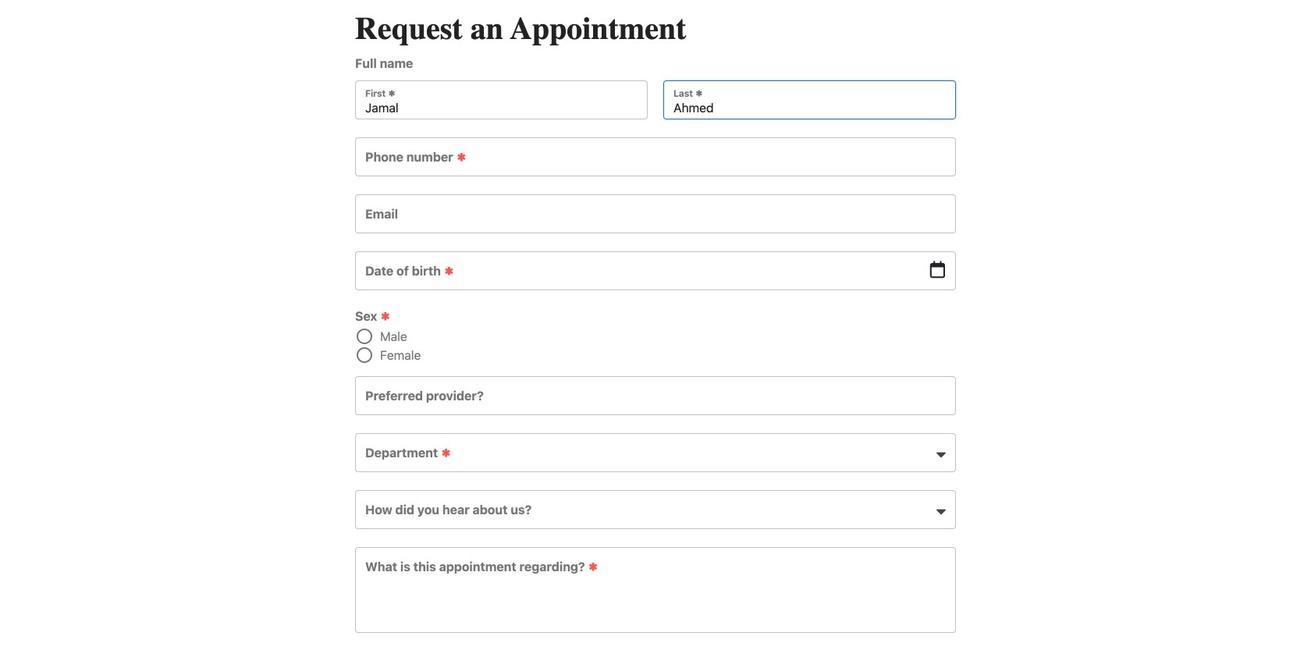 Task type: locate. For each thing, give the bounding box(es) containing it.
None text field
[[365, 94, 638, 119], [365, 265, 946, 290], [365, 94, 638, 119], [365, 265, 946, 290]]

None text field
[[674, 94, 946, 119], [365, 151, 946, 176], [365, 208, 946, 233], [365, 390, 946, 415], [365, 558, 956, 633], [674, 94, 946, 119], [365, 151, 946, 176], [365, 208, 946, 233], [365, 390, 946, 415], [365, 558, 956, 633]]

calendar o image
[[931, 261, 946, 278]]



